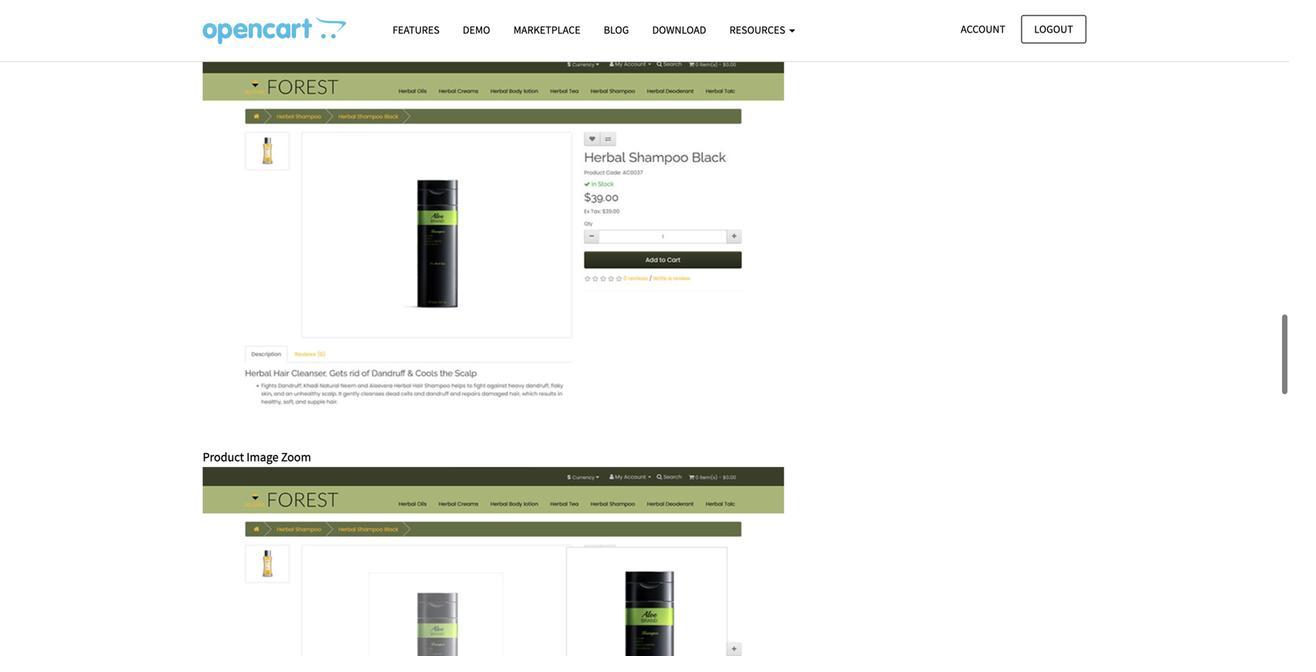 Task type: describe. For each thing, give the bounding box(es) containing it.
demo
[[463, 23, 491, 37]]

download link
[[641, 16, 718, 44]]

marketplace link
[[502, 16, 592, 44]]

page
[[247, 37, 272, 52]]

product for product image zoom
[[203, 450, 244, 465]]

resources link
[[718, 16, 807, 44]]

blog
[[604, 23, 629, 37]]

download
[[653, 23, 707, 37]]

account link
[[948, 15, 1019, 43]]

marketplace
[[514, 23, 581, 37]]

product image zoom
[[203, 450, 311, 465]]

demo link
[[451, 16, 502, 44]]

features link
[[381, 16, 451, 44]]

features
[[393, 23, 440, 37]]

product for product page
[[203, 37, 244, 52]]

blog link
[[592, 16, 641, 44]]



Task type: locate. For each thing, give the bounding box(es) containing it.
logout link
[[1022, 15, 1087, 43]]

product page
[[203, 37, 272, 52]]

product
[[203, 37, 244, 52], [203, 450, 244, 465]]

product left image
[[203, 450, 244, 465]]

image
[[247, 450, 279, 465]]

product left 'page'
[[203, 37, 244, 52]]

account
[[961, 22, 1006, 36]]

opencart - accura forest v-1 multipurpose theme image
[[203, 16, 346, 44]]

1 vertical spatial product
[[203, 450, 244, 465]]

0 vertical spatial product
[[203, 37, 244, 52]]

logout
[[1035, 22, 1074, 36]]

2 product from the top
[[203, 450, 244, 465]]

1 product from the top
[[203, 37, 244, 52]]

resources
[[730, 23, 788, 37]]

zoom
[[281, 450, 311, 465]]



Task type: vqa. For each thing, say whether or not it's contained in the screenshot.
BOX
no



